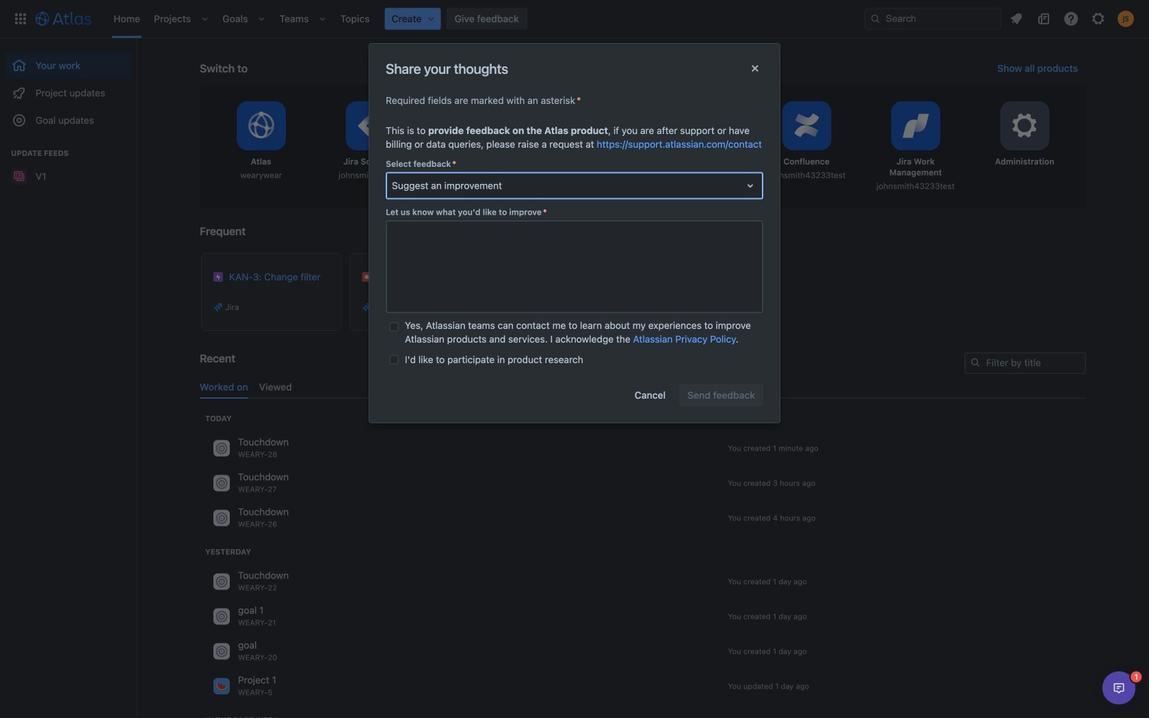 Task type: describe. For each thing, give the bounding box(es) containing it.
open image
[[743, 178, 759, 194]]

1 heading from the top
[[205, 413, 232, 424]]

Search field
[[865, 8, 1002, 30]]

top element
[[8, 0, 865, 38]]

help image
[[1063, 11, 1080, 27]]

close modal image
[[747, 60, 764, 77]]

search image
[[870, 13, 881, 24]]

search image
[[970, 357, 981, 368]]



Task type: vqa. For each thing, say whether or not it's contained in the screenshot.
4th townsquare image from the top
yes



Task type: locate. For each thing, give the bounding box(es) containing it.
3 townsquare image from the top
[[214, 678, 230, 695]]

3 heading from the top
[[205, 715, 278, 719]]

townsquare image
[[214, 440, 230, 457], [214, 609, 230, 625], [214, 678, 230, 695]]

settings image
[[1009, 109, 1042, 142]]

1 townsquare image from the top
[[214, 475, 230, 492]]

tab list
[[194, 376, 1092, 399]]

None text field
[[386, 220, 764, 313]]

2 townsquare image from the top
[[214, 609, 230, 625]]

0 vertical spatial heading
[[205, 413, 232, 424]]

jira image
[[213, 302, 224, 313]]

townsquare image
[[214, 475, 230, 492], [214, 510, 230, 527], [214, 574, 230, 590], [214, 644, 230, 660]]

heading
[[205, 413, 232, 424], [205, 547, 251, 558], [205, 715, 278, 719]]

0 vertical spatial townsquare image
[[214, 440, 230, 457]]

1 vertical spatial heading
[[205, 547, 251, 558]]

1 vertical spatial townsquare image
[[214, 609, 230, 625]]

group
[[5, 38, 131, 138], [5, 134, 131, 194]]

jira image
[[213, 302, 224, 313], [362, 302, 373, 313], [362, 302, 373, 313]]

1 group from the top
[[5, 38, 131, 138]]

Filter by title field
[[966, 354, 1085, 373]]

banner
[[0, 0, 1150, 38]]

4 townsquare image from the top
[[214, 644, 230, 660]]

None search field
[[865, 8, 1002, 30]]

2 heading from the top
[[205, 547, 251, 558]]

3 townsquare image from the top
[[214, 574, 230, 590]]

2 vertical spatial townsquare image
[[214, 678, 230, 695]]

2 townsquare image from the top
[[214, 510, 230, 527]]

2 vertical spatial heading
[[205, 715, 278, 719]]

2 group from the top
[[5, 134, 131, 194]]

1 townsquare image from the top
[[214, 440, 230, 457]]



